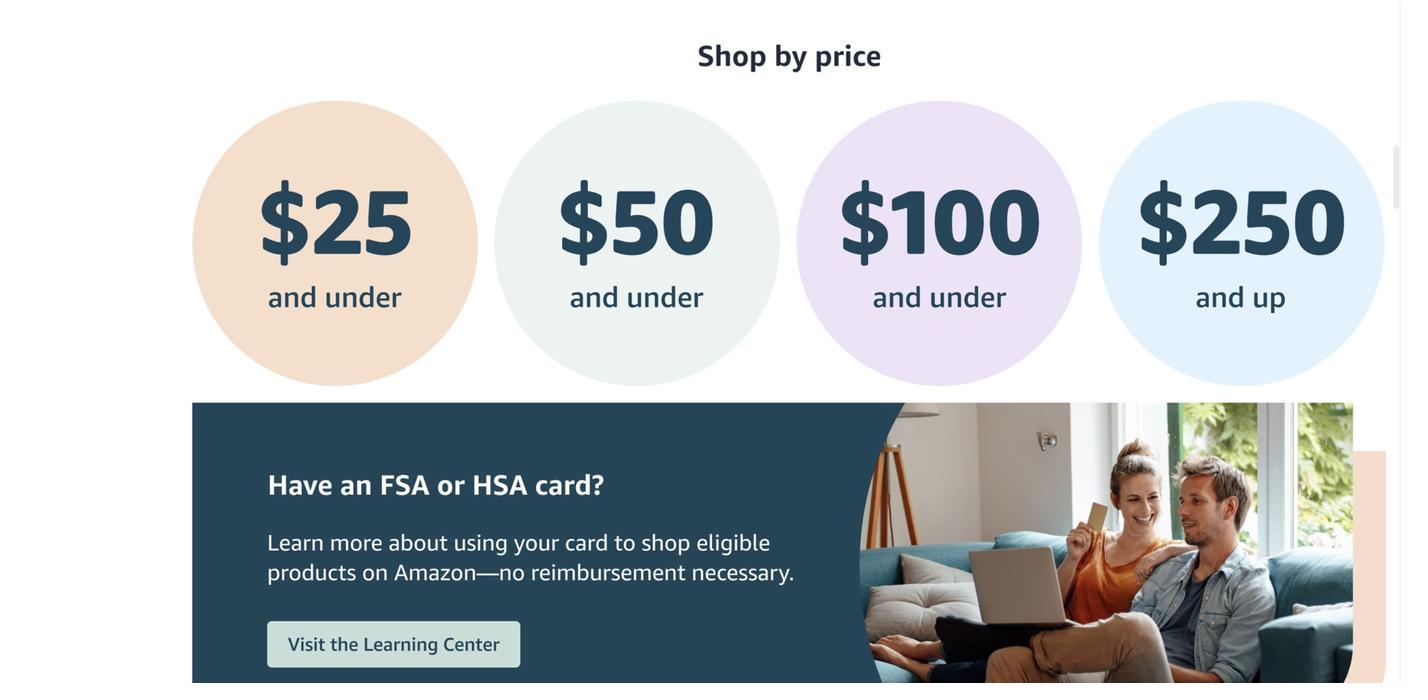 Task type: describe. For each thing, give the bounding box(es) containing it.
$250 and up image
[[1099, 101, 1385, 386]]

$25 and under image
[[192, 101, 478, 386]]

visit the learning center image
[[192, 403, 1386, 684]]

shop by price image
[[192, 0, 1386, 84]]



Task type: locate. For each thing, give the bounding box(es) containing it.
$100 and under image
[[796, 101, 1083, 386]]

$50 and under image
[[494, 101, 780, 386]]



Task type: vqa. For each thing, say whether or not it's contained in the screenshot.
'$50 AND UNDER' IMAGE
yes



